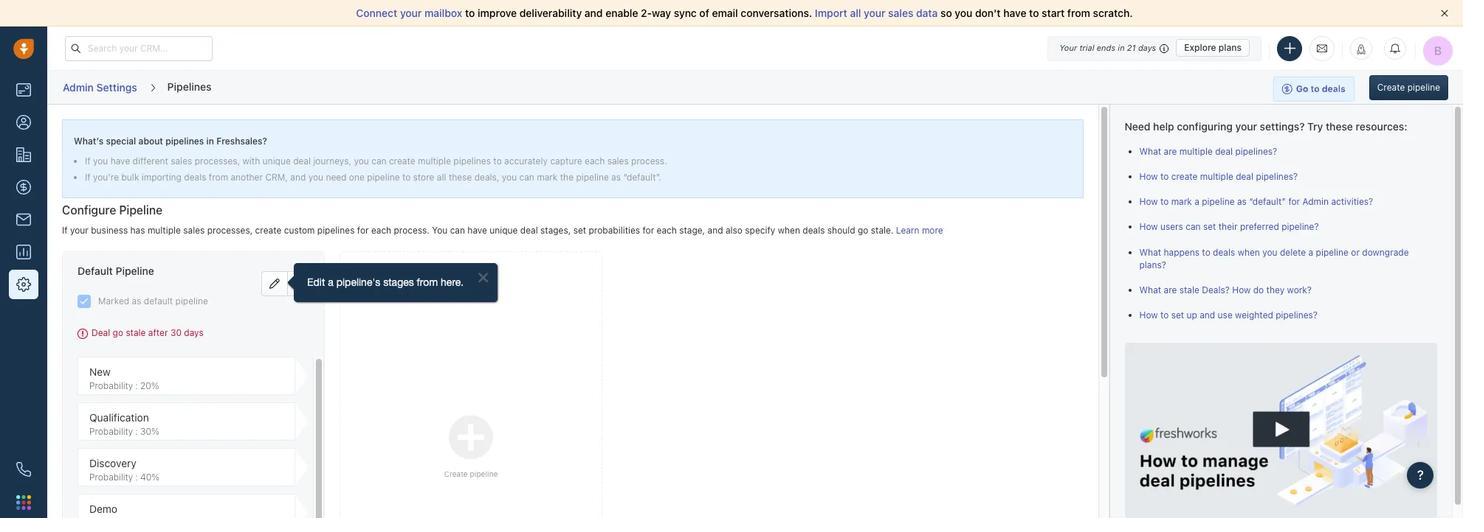Task type: vqa. For each thing, say whether or not it's contained in the screenshot.
deal in the If you have different sales processes, with unique deal journeys, you can create multiple pipelines to accurately capture each sales process. If you're bulk importing deals from another CRM, and you need one pipeline to store all these deals, you can mark the pipeline as "default".
yes



Task type: describe. For each thing, give the bounding box(es) containing it.
stale for deals?
[[1180, 285, 1200, 296]]

one
[[349, 172, 365, 183]]

learn
[[896, 225, 920, 236]]

their
[[1219, 222, 1238, 233]]

how for can
[[1139, 222, 1158, 233]]

you right deals,
[[502, 172, 517, 183]]

if for your
[[62, 225, 68, 236]]

create inside button
[[1377, 82, 1405, 93]]

1 vertical spatial as
[[1237, 196, 1247, 208]]

journeys,
[[313, 156, 351, 167]]

import all your sales data link
[[815, 7, 941, 19]]

1 horizontal spatial from
[[1067, 7, 1090, 19]]

create pipeline button
[[1369, 75, 1448, 100]]

explore plans link
[[1176, 39, 1250, 57]]

what for what happens to deals when you delete a pipeline or downgrade plans?
[[1139, 247, 1161, 258]]

multiple right the has
[[148, 225, 181, 236]]

to left start
[[1029, 7, 1039, 19]]

1 vertical spatial if
[[85, 172, 90, 183]]

40%
[[140, 472, 160, 483]]

deals?
[[1202, 285, 1230, 296]]

configure pipeline
[[62, 204, 163, 217]]

default pipeline
[[78, 265, 154, 278]]

phone image
[[16, 463, 31, 478]]

after
[[148, 327, 168, 339]]

to left store
[[402, 172, 411, 183]]

days for your trial ends in 21 days
[[1138, 43, 1156, 52]]

ends
[[1097, 43, 1116, 52]]

another
[[231, 172, 263, 183]]

1 horizontal spatial set
[[1171, 310, 1184, 321]]

probabilities
[[589, 225, 640, 236]]

deals inside the if you have different sales processes, with unique deal journeys, you can create multiple pipelines to accurately capture each sales process. if you're bulk importing deals from another crm, and you need one pipeline to store all these deals, you can mark the pipeline as "default".
[[184, 172, 206, 183]]

probability for qualification
[[89, 427, 133, 438]]

crm,
[[265, 172, 288, 183]]

preferred
[[1240, 222, 1279, 233]]

can right you
[[450, 225, 465, 236]]

business
[[91, 225, 128, 236]]

do
[[1253, 285, 1264, 296]]

explore
[[1184, 42, 1216, 53]]

weighted
[[1235, 310, 1273, 321]]

explore plans
[[1184, 42, 1242, 53]]

sync
[[674, 7, 697, 19]]

mark inside the if you have different sales processes, with unique deal journeys, you can create multiple pipelines to accurately capture each sales process. if you're bulk importing deals from another crm, and you need one pipeline to store all these deals, you can mark the pipeline as "default".
[[537, 172, 558, 183]]

can right journeys,
[[371, 156, 386, 167]]

1 horizontal spatial admin
[[1303, 196, 1329, 208]]

stages,
[[540, 225, 571, 236]]

you're
[[93, 172, 119, 183]]

unique inside the if you have different sales processes, with unique deal journeys, you can create multiple pipelines to accurately capture each sales process. if you're bulk importing deals from another crm, and you need one pipeline to store all these deals, you can mark the pipeline as "default".
[[263, 156, 291, 167]]

create pipeline inside button
[[1377, 82, 1440, 93]]

how for set
[[1139, 310, 1158, 321]]

about
[[138, 136, 163, 147]]

close image
[[1441, 10, 1448, 17]]

0 horizontal spatial in
[[206, 136, 214, 147]]

configuring
[[1177, 120, 1233, 133]]

"default"
[[1249, 196, 1286, 208]]

1 horizontal spatial deals
[[803, 225, 825, 236]]

days for deal go stale after 30 days
[[184, 327, 204, 339]]

discovery
[[89, 458, 136, 470]]

freshworks switcher image
[[16, 496, 31, 511]]

how to set up and use weighted pipelines?
[[1139, 310, 1318, 321]]

can down accurately
[[519, 172, 534, 183]]

what happens to deals when you delete a pipeline or downgrade plans? link
[[1139, 247, 1409, 271]]

2 horizontal spatial have
[[1003, 7, 1027, 19]]

to up users
[[1160, 196, 1169, 208]]

what's new image
[[1356, 44, 1366, 54]]

deal up how to create multiple deal pipelines? link
[[1215, 146, 1233, 157]]

improve
[[478, 7, 517, 19]]

happens
[[1164, 247, 1200, 258]]

to down help
[[1160, 171, 1169, 182]]

2 vertical spatial as
[[132, 296, 141, 307]]

of
[[699, 7, 709, 19]]

0 vertical spatial all
[[850, 7, 861, 19]]

you up you're
[[93, 156, 108, 167]]

activities?
[[1331, 196, 1373, 208]]

stale.
[[871, 225, 894, 236]]

bulk
[[121, 172, 139, 183]]

plans?
[[1139, 260, 1166, 271]]

deal go stale after 30 days
[[92, 327, 204, 339]]

what happens to deals when you delete a pipeline or downgrade plans?
[[1139, 247, 1409, 271]]

pipeline for default pipeline
[[116, 265, 154, 278]]

pipelines
[[167, 80, 211, 93]]

specify
[[745, 225, 775, 236]]

2 horizontal spatial set
[[1203, 222, 1216, 233]]

deal inside the if you have different sales processes, with unique deal journeys, you can create multiple pipelines to accurately capture each sales process. if you're bulk importing deals from another crm, and you need one pipeline to store all these deals, you can mark the pipeline as "default".
[[293, 156, 311, 167]]

0 horizontal spatial set
[[573, 225, 586, 236]]

if for you
[[85, 156, 90, 167]]

start
[[1042, 7, 1065, 19]]

resources:
[[1356, 120, 1407, 133]]

0 horizontal spatial each
[[371, 225, 391, 236]]

qualification
[[89, 412, 149, 424]]

your
[[1059, 43, 1077, 52]]

way
[[652, 7, 671, 19]]

to up deals,
[[493, 156, 502, 167]]

1 horizontal spatial in
[[1118, 43, 1125, 52]]

and right 'up'
[[1200, 310, 1215, 321]]

"default".
[[623, 172, 661, 183]]

0 horizontal spatial pipelines
[[166, 136, 204, 147]]

discovery probability : 40%
[[89, 458, 160, 483]]

probability for new
[[89, 381, 133, 392]]

new probability : 20%
[[89, 366, 159, 392]]

as inside the if you have different sales processes, with unique deal journeys, you can create multiple pipelines to accurately capture each sales process. if you're bulk importing deals from another crm, and you need one pipeline to store all these deals, you can mark the pipeline as "default".
[[611, 172, 621, 183]]

help
[[1153, 120, 1174, 133]]

special
[[106, 136, 136, 147]]

what for what are stale deals? how do they work?
[[1139, 285, 1161, 296]]

freshsales?
[[216, 136, 267, 147]]

different
[[133, 156, 168, 167]]

when inside what happens to deals when you delete a pipeline or downgrade plans?
[[1238, 247, 1260, 258]]

0 horizontal spatial for
[[357, 225, 369, 236]]

and left also
[[708, 225, 723, 236]]

0 horizontal spatial a
[[1195, 196, 1199, 208]]

email
[[712, 7, 738, 19]]

pipeline inside button
[[1408, 82, 1440, 93]]

connect your mailbox link
[[356, 7, 465, 19]]

1 horizontal spatial for
[[643, 225, 654, 236]]

capture
[[550, 156, 582, 167]]

learn more link
[[896, 225, 943, 236]]

sales down what's special about pipelines in freshsales?
[[171, 156, 192, 167]]

import
[[815, 7, 847, 19]]

all inside the if you have different sales processes, with unique deal journeys, you can create multiple pipelines to accurately capture each sales process. if you're bulk importing deals from another crm, and you need one pipeline to store all these deals, you can mark the pipeline as "default".
[[437, 172, 446, 183]]

deal left stages, on the left top
[[520, 225, 538, 236]]

pipelines inside the if you have different sales processes, with unique deal journeys, you can create multiple pipelines to accurately capture each sales process. if you're bulk importing deals from another crm, and you need one pipeline to store all these deals, you can mark the pipeline as "default".
[[454, 156, 491, 167]]

enable
[[606, 7, 638, 19]]

send email image
[[1317, 42, 1327, 54]]

should
[[827, 225, 855, 236]]

1 horizontal spatial go
[[858, 225, 868, 236]]

need
[[1125, 120, 1151, 133]]

1 vertical spatial create pipeline
[[444, 471, 498, 479]]

pipeline for configure pipeline
[[119, 204, 163, 217]]

settings?
[[1260, 120, 1305, 133]]

your down configure
[[70, 225, 88, 236]]

what are multiple deal pipelines? link
[[1139, 146, 1277, 157]]

0 horizontal spatial create
[[444, 471, 468, 479]]

mailbox
[[425, 7, 462, 19]]

what for what are multiple deal pipelines?
[[1139, 146, 1161, 157]]

don't
[[975, 7, 1001, 19]]

qualification probability : 30%
[[89, 412, 159, 438]]

your right import
[[864, 7, 886, 19]]

are for multiple
[[1164, 146, 1177, 157]]

stale for after
[[126, 327, 146, 339]]

default
[[144, 296, 173, 307]]

accurately
[[504, 156, 548, 167]]

so
[[941, 7, 952, 19]]

you left need
[[308, 172, 323, 183]]

deliverability
[[520, 7, 582, 19]]

your trial ends in 21 days
[[1059, 43, 1156, 52]]



Task type: locate. For each thing, give the bounding box(es) containing it.
all
[[850, 7, 861, 19], [437, 172, 446, 183]]

how down need
[[1139, 171, 1158, 182]]

0 horizontal spatial process.
[[394, 225, 430, 236]]

set left 'up'
[[1171, 310, 1184, 321]]

sales up "default".
[[607, 156, 629, 167]]

pipeline up marked as default pipeline
[[116, 265, 154, 278]]

how users can set their preferred pipeline?
[[1139, 222, 1319, 233]]

1 vertical spatial pipeline
[[116, 265, 154, 278]]

as left "default".
[[611, 172, 621, 183]]

pipelines right about
[[166, 136, 204, 147]]

0 vertical spatial admin
[[63, 81, 94, 94]]

1 vertical spatial unique
[[490, 225, 518, 236]]

if down what's
[[85, 156, 90, 167]]

1 horizontal spatial these
[[1326, 120, 1353, 133]]

pipeline up the has
[[119, 204, 163, 217]]

from right start
[[1067, 7, 1090, 19]]

a down how to create multiple deal pipelines?
[[1195, 196, 1199, 208]]

0 vertical spatial process.
[[631, 156, 667, 167]]

plans
[[1219, 42, 1242, 53]]

try
[[1308, 120, 1323, 133]]

1 vertical spatial stale
[[126, 327, 146, 339]]

custom
[[284, 225, 315, 236]]

in
[[1118, 43, 1125, 52], [206, 136, 214, 147]]

0 vertical spatial days
[[1138, 43, 1156, 52]]

pipeline
[[119, 204, 163, 217], [116, 265, 154, 278]]

2 horizontal spatial create
[[1171, 171, 1198, 182]]

pipelines? up "default"
[[1256, 171, 1298, 182]]

multiple down configuring in the top of the page
[[1180, 146, 1213, 157]]

1 horizontal spatial pipelines
[[317, 225, 355, 236]]

also
[[726, 225, 743, 236]]

probability inside new probability : 20%
[[89, 381, 133, 392]]

1 vertical spatial admin
[[1303, 196, 1329, 208]]

pipelines?
[[1235, 146, 1277, 157], [1256, 171, 1298, 182], [1276, 310, 1318, 321]]

0 vertical spatial mark
[[537, 172, 558, 183]]

process. inside the if you have different sales processes, with unique deal journeys, you can create multiple pipelines to accurately capture each sales process. if you're bulk importing deals from another crm, and you need one pipeline to store all these deals, you can mark the pipeline as "default".
[[631, 156, 667, 167]]

pipelines right custom
[[317, 225, 355, 236]]

the
[[560, 172, 574, 183]]

1 vertical spatial all
[[437, 172, 446, 183]]

1 vertical spatial these
[[449, 172, 472, 183]]

all right import
[[850, 7, 861, 19]]

deal left journeys,
[[293, 156, 311, 167]]

have inside the if you have different sales processes, with unique deal journeys, you can create multiple pipelines to accurately capture each sales process. if you're bulk importing deals from another crm, and you need one pipeline to store all these deals, you can mark the pipeline as "default".
[[110, 156, 130, 167]]

0 vertical spatial go
[[858, 225, 868, 236]]

to right mailbox
[[465, 7, 475, 19]]

what are multiple deal pipelines?
[[1139, 146, 1277, 157]]

0 vertical spatial these
[[1326, 120, 1353, 133]]

0 horizontal spatial from
[[209, 172, 228, 183]]

admin up pipeline?
[[1303, 196, 1329, 208]]

deals,
[[474, 172, 499, 183]]

1 vertical spatial :
[[135, 427, 138, 438]]

as left "default"
[[1237, 196, 1247, 208]]

importing
[[142, 172, 182, 183]]

1 : from the top
[[135, 381, 138, 392]]

each
[[585, 156, 605, 167], [371, 225, 391, 236], [657, 225, 677, 236]]

phone element
[[9, 455, 38, 485]]

how left 'up'
[[1139, 310, 1158, 321]]

your left mailbox
[[400, 7, 422, 19]]

each left stage,
[[657, 225, 677, 236]]

probability inside qualification probability : 30%
[[89, 427, 133, 438]]

20%
[[140, 381, 159, 392]]

1 horizontal spatial when
[[1238, 247, 1260, 258]]

processes,
[[195, 156, 240, 167], [207, 225, 253, 236]]

a
[[1195, 196, 1199, 208], [1309, 247, 1313, 258]]

deals inside what happens to deals when you delete a pipeline or downgrade plans?
[[1213, 247, 1235, 258]]

0 vertical spatial when
[[778, 225, 800, 236]]

probability inside discovery probability : 40%
[[89, 472, 133, 483]]

you up one
[[354, 156, 369, 167]]

how for mark
[[1139, 196, 1158, 208]]

1 vertical spatial have
[[110, 156, 130, 167]]

processes, down the freshsales?
[[195, 156, 240, 167]]

deals right importing
[[184, 172, 206, 183]]

if you have different sales processes, with unique deal journeys, you can create multiple pipelines to accurately capture each sales process. if you're bulk importing deals from another crm, and you need one pipeline to store all these deals, you can mark the pipeline as "default".
[[85, 156, 667, 183]]

more
[[922, 225, 943, 236]]

if left you're
[[85, 172, 90, 183]]

in left the freshsales?
[[206, 136, 214, 147]]

and left "enable"
[[585, 7, 603, 19]]

2 vertical spatial :
[[135, 472, 138, 483]]

3 : from the top
[[135, 472, 138, 483]]

sales right the has
[[183, 225, 205, 236]]

to left 'up'
[[1160, 310, 1169, 321]]

0 vertical spatial as
[[611, 172, 621, 183]]

all right store
[[437, 172, 446, 183]]

0 vertical spatial are
[[1164, 146, 1177, 157]]

0 vertical spatial :
[[135, 381, 138, 392]]

trial
[[1080, 43, 1094, 52]]

: left 30%
[[135, 427, 138, 438]]

each right capture
[[585, 156, 605, 167]]

have right don't
[[1003, 7, 1027, 19]]

1 vertical spatial pipelines
[[454, 156, 491, 167]]

in left 21
[[1118, 43, 1125, 52]]

0 vertical spatial stale
[[1180, 285, 1200, 296]]

you inside what happens to deals when you delete a pipeline or downgrade plans?
[[1263, 247, 1278, 258]]

work?
[[1287, 285, 1312, 296]]

2 horizontal spatial deals
[[1213, 247, 1235, 258]]

probability down new
[[89, 381, 133, 392]]

create left custom
[[255, 225, 282, 236]]

deals down their
[[1213, 247, 1235, 258]]

0 horizontal spatial go
[[113, 327, 123, 339]]

downgrade
[[1362, 247, 1409, 258]]

0 horizontal spatial when
[[778, 225, 800, 236]]

: inside new probability : 20%
[[135, 381, 138, 392]]

processes, down another
[[207, 225, 253, 236]]

2 vertical spatial deals
[[1213, 247, 1235, 258]]

2 horizontal spatial pipelines
[[454, 156, 491, 167]]

if your business has multiple sales processes, create custom pipelines for each process. you can have unique deal stages, set probabilities for each stage, and also specify when deals should go stale. learn more
[[62, 225, 943, 236]]

pipelines? down work? at bottom
[[1276, 310, 1318, 321]]

1 horizontal spatial process.
[[631, 156, 667, 167]]

2 are from the top
[[1164, 285, 1177, 296]]

1 probability from the top
[[89, 381, 133, 392]]

0 horizontal spatial create pipeline
[[444, 471, 498, 479]]

0 horizontal spatial unique
[[263, 156, 291, 167]]

0 vertical spatial pipeline
[[119, 204, 163, 217]]

scratch.
[[1093, 7, 1133, 19]]

1 horizontal spatial create
[[389, 156, 415, 167]]

you right so
[[955, 7, 973, 19]]

each inside the if you have different sales processes, with unique deal journeys, you can create multiple pipelines to accurately capture each sales process. if you're bulk importing deals from another crm, and you need one pipeline to store all these deals, you can mark the pipeline as "default".
[[585, 156, 605, 167]]

can
[[371, 156, 386, 167], [519, 172, 534, 183], [1186, 222, 1201, 233], [450, 225, 465, 236]]

how to create multiple deal pipelines? link
[[1139, 171, 1298, 182]]

: for qualification
[[135, 427, 138, 438]]

mark left the
[[537, 172, 558, 183]]

stale
[[1180, 285, 1200, 296], [126, 327, 146, 339]]

0 vertical spatial if
[[85, 156, 90, 167]]

can right users
[[1186, 222, 1201, 233]]

process. left you
[[394, 225, 430, 236]]

create inside the if you have different sales processes, with unique deal journeys, you can create multiple pipelines to accurately capture each sales process. if you're bulk importing deals from another crm, and you need one pipeline to store all these deals, you can mark the pipeline as "default".
[[389, 156, 415, 167]]

your
[[400, 7, 422, 19], [864, 7, 886, 19], [1236, 120, 1257, 133], [70, 225, 88, 236]]

2 vertical spatial if
[[62, 225, 68, 236]]

days right 21
[[1138, 43, 1156, 52]]

marked as default pipeline
[[98, 296, 208, 307]]

they
[[1266, 285, 1285, 296]]

1 vertical spatial process.
[[394, 225, 430, 236]]

are down plans?
[[1164, 285, 1177, 296]]

set left their
[[1203, 222, 1216, 233]]

0 vertical spatial create pipeline
[[1377, 82, 1440, 93]]

from inside the if you have different sales processes, with unique deal journeys, you can create multiple pipelines to accurately capture each sales process. if you're bulk importing deals from another crm, and you need one pipeline to store all these deals, you can mark the pipeline as "default".
[[209, 172, 228, 183]]

0 vertical spatial pipelines
[[166, 136, 204, 147]]

probability down discovery
[[89, 472, 133, 483]]

0 vertical spatial create
[[389, 156, 415, 167]]

0 horizontal spatial deals
[[184, 172, 206, 183]]

what inside what happens to deals when you delete a pipeline or downgrade plans?
[[1139, 247, 1161, 258]]

how up plans?
[[1139, 196, 1158, 208]]

pipelines? down need help configuring your settings? try these resources:
[[1235, 146, 1277, 157]]

probability
[[89, 381, 133, 392], [89, 427, 133, 438], [89, 472, 133, 483]]

1 vertical spatial pipelines?
[[1256, 171, 1298, 182]]

multiple down what are multiple deal pipelines?
[[1200, 171, 1233, 182]]

0 horizontal spatial days
[[184, 327, 204, 339]]

unique left stages, on the left top
[[490, 225, 518, 236]]

your left settings?
[[1236, 120, 1257, 133]]

sales left data
[[888, 7, 913, 19]]

mark
[[537, 172, 558, 183], [1171, 196, 1192, 208]]

have
[[1003, 7, 1027, 19], [110, 156, 130, 167], [468, 225, 487, 236]]

hotspot (open by clicking or pressing space/enter) alert dialog
[[283, 263, 506, 306]]

1 vertical spatial what
[[1139, 247, 1161, 258]]

deal up how to mark a pipeline as "default" for admin activities? link
[[1236, 171, 1254, 182]]

need
[[326, 172, 347, 183]]

connect your mailbox to improve deliverability and enable 2-way sync of email conversations. import all your sales data so you don't have to start from scratch.
[[356, 7, 1133, 19]]

0 horizontal spatial admin
[[63, 81, 94, 94]]

to inside what happens to deals when you delete a pipeline or downgrade plans?
[[1202, 247, 1211, 258]]

what up plans?
[[1139, 247, 1161, 258]]

1 horizontal spatial days
[[1138, 43, 1156, 52]]

2 horizontal spatial as
[[1237, 196, 1247, 208]]

2 vertical spatial probability
[[89, 472, 133, 483]]

: for discovery
[[135, 472, 138, 483]]

has
[[130, 225, 145, 236]]

1 vertical spatial processes,
[[207, 225, 253, 236]]

process. up "default".
[[631, 156, 667, 167]]

have up bulk
[[110, 156, 130, 167]]

what are stale deals? how do they work? link
[[1139, 285, 1312, 296]]

configure
[[62, 204, 116, 217]]

1 horizontal spatial as
[[611, 172, 621, 183]]

as left default
[[132, 296, 141, 307]]

1 horizontal spatial create pipeline
[[1377, 82, 1440, 93]]

what
[[1139, 146, 1161, 157], [1139, 247, 1161, 258], [1139, 285, 1161, 296]]

what's
[[74, 136, 103, 147]]

you
[[955, 7, 973, 19], [93, 156, 108, 167], [354, 156, 369, 167], [308, 172, 323, 183], [502, 172, 517, 183], [1263, 247, 1278, 258]]

data
[[916, 7, 938, 19]]

2 vertical spatial pipelines?
[[1276, 310, 1318, 321]]

1 what from the top
[[1139, 146, 1161, 157]]

2 vertical spatial create
[[255, 225, 282, 236]]

when down "preferred"
[[1238, 247, 1260, 258]]

you
[[432, 225, 448, 236]]

1 horizontal spatial stale
[[1180, 285, 1200, 296]]

2 vertical spatial pipelines
[[317, 225, 355, 236]]

create down what are multiple deal pipelines?
[[1171, 171, 1198, 182]]

0 horizontal spatial stale
[[126, 327, 146, 339]]

with
[[243, 156, 260, 167]]

stage,
[[679, 225, 705, 236]]

you left delete
[[1263, 247, 1278, 258]]

a right delete
[[1309, 247, 1313, 258]]

0 horizontal spatial create
[[255, 225, 282, 236]]

these left deals,
[[449, 172, 472, 183]]

these
[[1326, 120, 1353, 133], [449, 172, 472, 183]]

days right 30
[[184, 327, 204, 339]]

and inside the if you have different sales processes, with unique deal journeys, you can create multiple pipelines to accurately capture each sales process. if you're bulk importing deals from another crm, and you need one pipeline to store all these deals, you can mark the pipeline as "default".
[[290, 172, 306, 183]]

have right you
[[468, 225, 487, 236]]

3 probability from the top
[[89, 472, 133, 483]]

connect
[[356, 7, 397, 19]]

1 vertical spatial create
[[1171, 171, 1198, 182]]

:
[[135, 381, 138, 392], [135, 427, 138, 438], [135, 472, 138, 483]]

1 vertical spatial from
[[209, 172, 228, 183]]

how to mark a pipeline as "default" for admin activities?
[[1139, 196, 1373, 208]]

sales
[[888, 7, 913, 19], [171, 156, 192, 167], [607, 156, 629, 167], [183, 225, 205, 236]]

1 vertical spatial mark
[[1171, 196, 1192, 208]]

1 vertical spatial create
[[444, 471, 468, 479]]

a inside what happens to deals when you delete a pipeline or downgrade plans?
[[1309, 247, 1313, 258]]

unique up crm,
[[263, 156, 291, 167]]

: inside discovery probability : 40%
[[135, 472, 138, 483]]

multiple
[[1180, 146, 1213, 157], [418, 156, 451, 167], [1200, 171, 1233, 182], [148, 225, 181, 236]]

how left 'do'
[[1232, 285, 1251, 296]]

how to create multiple deal pipelines?
[[1139, 171, 1298, 182]]

stale up 'up'
[[1180, 285, 1200, 296]]

each up hotspot (open by clicking or pressing space/enter) alert dialog
[[371, 225, 391, 236]]

multiple up store
[[418, 156, 451, 167]]

from left another
[[209, 172, 228, 183]]

stale left after
[[126, 327, 146, 339]]

0 vertical spatial have
[[1003, 7, 1027, 19]]

0 horizontal spatial all
[[437, 172, 446, 183]]

days
[[1138, 43, 1156, 52], [184, 327, 204, 339]]

0 vertical spatial a
[[1195, 196, 1199, 208]]

1 vertical spatial a
[[1309, 247, 1313, 258]]

how left users
[[1139, 222, 1158, 233]]

: left 20%
[[135, 381, 138, 392]]

1 horizontal spatial create
[[1377, 82, 1405, 93]]

admin settings
[[63, 81, 137, 94]]

and right crm,
[[290, 172, 306, 183]]

multiple inside the if you have different sales processes, with unique deal journeys, you can create multiple pipelines to accurately capture each sales process. if you're bulk importing deals from another crm, and you need one pipeline to store all these deals, you can mark the pipeline as "default".
[[418, 156, 451, 167]]

1 vertical spatial in
[[206, 136, 214, 147]]

what down need
[[1139, 146, 1161, 157]]

1 vertical spatial are
[[1164, 285, 1177, 296]]

probability for discovery
[[89, 472, 133, 483]]

how users can set their preferred pipeline? link
[[1139, 222, 1319, 233]]

0 horizontal spatial these
[[449, 172, 472, 183]]

: for new
[[135, 381, 138, 392]]

new
[[89, 366, 111, 379]]

1 vertical spatial deals
[[803, 225, 825, 236]]

processes, inside the if you have different sales processes, with unique deal journeys, you can create multiple pipelines to accurately capture each sales process. if you're bulk importing deals from another crm, and you need one pipeline to store all these deals, you can mark the pipeline as "default".
[[195, 156, 240, 167]]

for up pipeline?
[[1288, 196, 1300, 208]]

1 vertical spatial go
[[113, 327, 123, 339]]

0 horizontal spatial as
[[132, 296, 141, 307]]

2 horizontal spatial for
[[1288, 196, 1300, 208]]

admin left settings
[[63, 81, 94, 94]]

0 horizontal spatial have
[[110, 156, 130, 167]]

when right specify
[[778, 225, 800, 236]]

Search your CRM... text field
[[65, 36, 213, 61]]

to right happens
[[1202, 247, 1211, 258]]

are for stale
[[1164, 285, 1177, 296]]

: left 40%
[[135, 472, 138, 483]]

1 horizontal spatial a
[[1309, 247, 1313, 258]]

conversations.
[[741, 7, 812, 19]]

1 are from the top
[[1164, 146, 1177, 157]]

to
[[465, 7, 475, 19], [1029, 7, 1039, 19], [493, 156, 502, 167], [1160, 171, 1169, 182], [402, 172, 411, 183], [1160, 196, 1169, 208], [1202, 247, 1211, 258], [1160, 310, 1169, 321]]

2 horizontal spatial each
[[657, 225, 677, 236]]

0 vertical spatial processes,
[[195, 156, 240, 167]]

what down plans?
[[1139, 285, 1161, 296]]

these inside the if you have different sales processes, with unique deal journeys, you can create multiple pipelines to accurately capture each sales process. if you're bulk importing deals from another crm, and you need one pipeline to store all these deals, you can mark the pipeline as "default".
[[449, 172, 472, 183]]

marked
[[98, 296, 129, 307]]

go left stale.
[[858, 225, 868, 236]]

deals
[[184, 172, 206, 183], [803, 225, 825, 236], [1213, 247, 1235, 258]]

2 probability from the top
[[89, 427, 133, 438]]

how to set up and use weighted pipelines? link
[[1139, 310, 1318, 321]]

delete
[[1280, 247, 1306, 258]]

1 horizontal spatial each
[[585, 156, 605, 167]]

up
[[1187, 310, 1197, 321]]

0 vertical spatial what
[[1139, 146, 1161, 157]]

0 vertical spatial probability
[[89, 381, 133, 392]]

or
[[1351, 247, 1360, 258]]

demo
[[89, 503, 117, 516]]

0 vertical spatial pipelines?
[[1235, 146, 1277, 157]]

create
[[389, 156, 415, 167], [1171, 171, 1198, 182], [255, 225, 282, 236]]

2 : from the top
[[135, 427, 138, 438]]

these right try
[[1326, 120, 1353, 133]]

set right stages, on the left top
[[573, 225, 586, 236]]

2 what from the top
[[1139, 247, 1161, 258]]

1 vertical spatial days
[[184, 327, 204, 339]]

3 what from the top
[[1139, 285, 1161, 296]]

: inside qualification probability : 30%
[[135, 427, 138, 438]]

pipeline inside what happens to deals when you delete a pipeline or downgrade plans?
[[1316, 247, 1349, 258]]

how for create
[[1139, 171, 1158, 182]]

2 vertical spatial have
[[468, 225, 487, 236]]

1 horizontal spatial mark
[[1171, 196, 1192, 208]]



